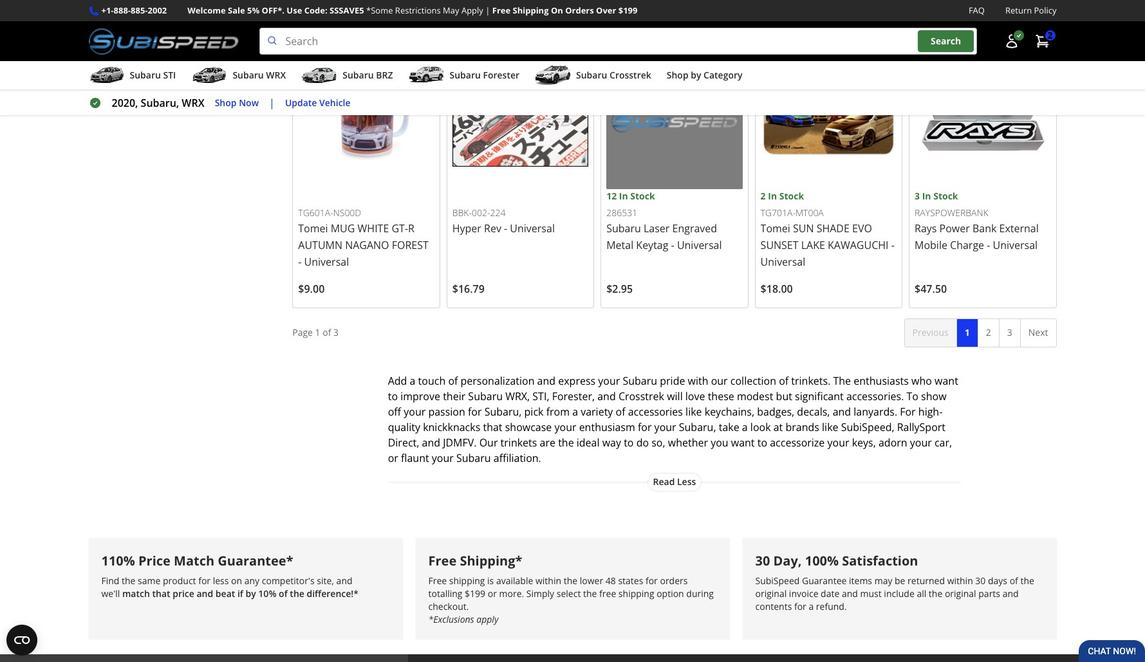 Task type: locate. For each thing, give the bounding box(es) containing it.
apply
[[477, 614, 499, 626]]

in inside 2 in stock tg701a-mt00a tomei sun shade evo sunset lake kawaguchi - universal
[[769, 190, 778, 202]]

for down invoice
[[795, 601, 807, 613]]

0 horizontal spatial in
[[620, 190, 628, 202]]

$9.00 right the orders
[[607, 15, 633, 29]]

1 vertical spatial crosstrek
[[619, 390, 665, 404]]

- right kawaguchi
[[892, 239, 895, 253]]

$9.00 up page 1 of 3
[[298, 282, 325, 296]]

a inside 30 day, 100% satisfaction subispeed guarantee items may be returned within 30 days of the original invoice date and must include all the original parts and contents for a refund.
[[809, 601, 814, 613]]

0 vertical spatial wrx
[[266, 69, 286, 81]]

$199 up apply
[[465, 588, 486, 600]]

3 left next
[[1008, 327, 1013, 339]]

shop inside shop by category dropdown button
[[667, 69, 689, 81]]

+1-888-885-2002
[[101, 5, 167, 16]]

shipping down states
[[619, 588, 655, 600]]

of inside 30 day, 100% satisfaction subispeed guarantee items may be returned within 30 days of the original invoice date and must include all the original parts and contents for a refund.
[[1010, 575, 1019, 587]]

0 horizontal spatial wrx
[[182, 96, 205, 110]]

on
[[231, 575, 242, 587]]

for up do
[[638, 421, 652, 435]]

$14.75
[[453, 15, 485, 29]]

subaru down the 286531
[[607, 222, 641, 236]]

48
[[606, 575, 616, 587]]

| right apply
[[486, 5, 490, 16]]

2 button left next button
[[978, 319, 1000, 348]]

off*.
[[262, 5, 285, 16]]

in inside 12 in stock 286531 subaru laser engraved metal keytag - universal
[[620, 190, 628, 202]]

a subaru brz thumbnail image image
[[302, 66, 338, 85]]

| right now
[[269, 96, 275, 110]]

subaru inside subaru forester dropdown button
[[450, 69, 481, 81]]

2 vertical spatial subaru,
[[679, 421, 717, 435]]

0 horizontal spatial 2 button
[[978, 319, 1000, 348]]

stock up rayspowerbank
[[934, 190, 959, 202]]

wrx down a subaru wrx thumbnail image
[[182, 96, 205, 110]]

items
[[850, 575, 873, 587]]

brz
[[376, 69, 393, 81]]

subaru brz button
[[302, 64, 393, 90]]

over
[[597, 5, 617, 16]]

0 horizontal spatial stock
[[631, 190, 656, 202]]

subaru laser engraved metal keytag - universal image
[[607, 53, 743, 190]]

0 vertical spatial free
[[493, 5, 511, 16]]

2 horizontal spatial subaru,
[[679, 421, 717, 435]]

flaunt
[[401, 452, 429, 466]]

match
[[122, 588, 150, 600]]

2002
[[148, 5, 167, 16]]

subaru forester
[[450, 69, 520, 81]]

subaru inside subaru sti dropdown button
[[130, 69, 161, 81]]

1 vertical spatial or
[[488, 588, 497, 600]]

wrx
[[266, 69, 286, 81], [182, 96, 205, 110]]

the inside find the same product for less on any competitor's site, and we'll
[[122, 575, 136, 587]]

0 horizontal spatial by
[[246, 588, 256, 600]]

sti
[[163, 69, 176, 81]]

subaru left brz on the left
[[343, 69, 374, 81]]

0 horizontal spatial original
[[756, 588, 787, 600]]

lanyards.
[[854, 405, 898, 419]]

universal down external
[[994, 239, 1038, 253]]

keys,
[[853, 436, 877, 450]]

1 horizontal spatial by
[[691, 69, 702, 81]]

2 horizontal spatial in
[[923, 190, 932, 202]]

for right states
[[646, 575, 658, 587]]

1 horizontal spatial 2
[[987, 327, 992, 339]]

to down look
[[758, 436, 768, 450]]

crosstrek
[[610, 69, 652, 81], [619, 390, 665, 404]]

within inside the free shipping* free shipping is available within the lower 48 states for orders totalling $199 or more. simply select the free shipping option during checkout. *exclusions apply
[[536, 575, 562, 587]]

0 horizontal spatial shipping
[[449, 575, 485, 587]]

by right if
[[246, 588, 256, 600]]

of down 'competitor's'
[[279, 588, 288, 600]]

update vehicle button
[[285, 96, 351, 110]]

for inside the free shipping* free shipping is available within the lower 48 states for orders totalling $199 or more. simply select the free shipping option during checkout. *exclusions apply
[[646, 575, 658, 587]]

0 horizontal spatial 3
[[334, 327, 339, 339]]

subaru left forester
[[450, 69, 481, 81]]

1 vertical spatial 2
[[761, 190, 766, 202]]

mug
[[331, 222, 355, 236]]

search button
[[919, 31, 975, 52]]

in inside 3 in stock rayspowerbank rays power bank external mobile charge - universal
[[923, 190, 932, 202]]

3 up rays
[[915, 190, 921, 202]]

$199 right over at the right of the page
[[619, 5, 638, 16]]

1 in from the left
[[620, 190, 628, 202]]

0 horizontal spatial within
[[536, 575, 562, 587]]

find
[[101, 575, 119, 587]]

the down 'competitor's'
[[290, 588, 305, 600]]

1 horizontal spatial stock
[[780, 190, 805, 202]]

within right returned
[[948, 575, 974, 587]]

subaru, down subaru sti
[[141, 96, 179, 110]]

welcome sale 5% off*. use code: sssave5
[[188, 5, 364, 16]]

wrx inside dropdown button
[[266, 69, 286, 81]]

1 horizontal spatial $9.00
[[607, 15, 633, 29]]

in up tg701a-
[[769, 190, 778, 202]]

2
[[1048, 29, 1053, 41], [761, 190, 766, 202], [987, 327, 992, 339]]

2 tomei from the left
[[761, 222, 791, 236]]

stock up tg701a-
[[780, 190, 805, 202]]

2 within from the left
[[948, 575, 974, 587]]

- inside 2 in stock tg701a-mt00a tomei sun shade evo sunset lake kawaguchi - universal
[[892, 239, 895, 253]]

wrx up update
[[266, 69, 286, 81]]

the right are
[[559, 436, 574, 450]]

within up simply
[[536, 575, 562, 587]]

- inside 12 in stock 286531 subaru laser engraved metal keytag - universal
[[672, 239, 675, 253]]

0 horizontal spatial shop
[[215, 96, 237, 109]]

1 horizontal spatial in
[[769, 190, 778, 202]]

1 vertical spatial shop
[[215, 96, 237, 109]]

0 horizontal spatial 1
[[315, 327, 321, 339]]

or down "direct,"
[[388, 452, 399, 466]]

1 within from the left
[[536, 575, 562, 587]]

so,
[[652, 436, 666, 450]]

whether
[[668, 436, 709, 450]]

in for rays
[[923, 190, 932, 202]]

subaru left pride
[[623, 374, 658, 388]]

in up rayspowerbank
[[923, 190, 932, 202]]

0 vertical spatial by
[[691, 69, 702, 81]]

2 down policy
[[1048, 29, 1053, 41]]

0 horizontal spatial $199
[[465, 588, 486, 600]]

and up variety
[[598, 390, 616, 404]]

find the same product for less on any competitor's site, and we'll
[[101, 575, 353, 600]]

for
[[468, 405, 482, 419], [638, 421, 652, 435], [199, 575, 211, 587], [646, 575, 658, 587], [795, 601, 807, 613]]

0 horizontal spatial 2
[[761, 190, 766, 202]]

- down autumn
[[298, 255, 302, 269]]

1 horizontal spatial shop
[[667, 69, 689, 81]]

faq link
[[969, 4, 986, 17]]

include
[[885, 588, 915, 600]]

shop left category
[[667, 69, 689, 81]]

0 vertical spatial 30
[[756, 553, 771, 570]]

shipping left is
[[449, 575, 485, 587]]

to
[[388, 390, 398, 404], [624, 436, 634, 450], [758, 436, 768, 450]]

by left category
[[691, 69, 702, 81]]

0 horizontal spatial $9.00
[[298, 282, 325, 296]]

1 horizontal spatial subaru,
[[485, 405, 522, 419]]

for left less
[[199, 575, 211, 587]]

want up the "show"
[[935, 374, 959, 388]]

update vehicle
[[285, 96, 351, 109]]

enthusiasm
[[579, 421, 636, 435]]

1 vertical spatial by
[[246, 588, 256, 600]]

2 1 from the left
[[965, 327, 971, 339]]

the
[[559, 436, 574, 450], [122, 575, 136, 587], [564, 575, 578, 587], [1021, 575, 1035, 587], [290, 588, 305, 600], [584, 588, 597, 600], [929, 588, 943, 600]]

0 horizontal spatial |
[[269, 96, 275, 110]]

universal inside tg601a-ns00d tomei mug white gt-r autumn nagano forest - universal
[[304, 255, 349, 269]]

110%
[[101, 553, 135, 570]]

2 stock from the left
[[780, 190, 805, 202]]

1 right previous
[[965, 327, 971, 339]]

1 horizontal spatial shipping
[[619, 588, 655, 600]]

0 vertical spatial like
[[686, 405, 702, 419]]

gt-
[[392, 222, 408, 236]]

brands
[[786, 421, 820, 435]]

and left beat
[[197, 588, 213, 600]]

a down invoice
[[809, 601, 814, 613]]

shipping
[[513, 5, 549, 16]]

price
[[139, 553, 171, 570]]

touch
[[418, 374, 446, 388]]

for up knickknacks
[[468, 405, 482, 419]]

$29.51 link
[[755, 0, 903, 41]]

sti,
[[533, 390, 550, 404]]

1 vertical spatial $199
[[465, 588, 486, 600]]

your down rallysport
[[911, 436, 933, 450]]

0 horizontal spatial want
[[732, 436, 755, 450]]

the right days at bottom right
[[1021, 575, 1035, 587]]

1 vertical spatial shipping
[[619, 588, 655, 600]]

1 tomei from the left
[[298, 222, 328, 236]]

want down take
[[732, 436, 755, 450]]

100%
[[806, 553, 839, 570]]

mt00a
[[796, 206, 824, 219]]

in right 12 on the right top of the page
[[620, 190, 628, 202]]

sun
[[794, 222, 815, 236]]

2 button
[[1029, 28, 1057, 54], [978, 319, 1000, 348]]

1 vertical spatial wrx
[[182, 96, 205, 110]]

subaru inside 12 in stock 286531 subaru laser engraved metal keytag - universal
[[607, 222, 641, 236]]

of up the their
[[449, 374, 458, 388]]

- inside tg601a-ns00d tomei mug white gt-r autumn nagano forest - universal
[[298, 255, 302, 269]]

- right rev
[[504, 222, 508, 236]]

0 vertical spatial shop
[[667, 69, 689, 81]]

that inside add a touch of personalization and express your subaru pride with our collection of trinkets. the enthusiasts who want to improve their subaru wrx, sti, forester, and crosstrek will love these modest but significant accessories. to show off your passion for subaru, pick from a variety of accessories like keychains, badges, decals, and lanyards. for high- quality knickknacks that showcase your enthusiasm for your subaru, take a look at brands like subispeed, rallysport direct, and jdmfv. our trinkets are the ideal way to do so, whether you want to accessorize your keys, adorn your car, or flaunt your subaru affiliation.
[[483, 421, 503, 435]]

or
[[388, 452, 399, 466], [488, 588, 497, 600]]

1 stock from the left
[[631, 190, 656, 202]]

the up match
[[122, 575, 136, 587]]

shop inside shop now link
[[215, 96, 237, 109]]

high-
[[919, 405, 943, 419]]

your right express
[[599, 374, 621, 388]]

subaru wrx button
[[192, 64, 286, 90]]

to up "off"
[[388, 390, 398, 404]]

rallysport
[[898, 421, 946, 435]]

crosstrek inside add a touch of personalization and express your subaru pride with our collection of trinkets. the enthusiasts who want to improve their subaru wrx, sti, forester, and crosstrek will love these modest but significant accessories. to show off your passion for subaru, pick from a variety of accessories like keychains, badges, decals, and lanyards. for high- quality knickknacks that showcase your enthusiasm for your subaru, take a look at brands like subispeed, rallysport direct, and jdmfv. our trinkets are the ideal way to do so, whether you want to accessorize your keys, adorn your car, or flaunt your subaru affiliation.
[[619, 390, 665, 404]]

1 1 from the left
[[315, 327, 321, 339]]

that up our
[[483, 421, 503, 435]]

may
[[443, 5, 460, 16]]

subaru right a subaru crosstrek thumbnail image
[[577, 69, 608, 81]]

sale
[[228, 5, 245, 16]]

subispeed logo image
[[89, 28, 239, 55]]

286531
[[607, 206, 638, 219]]

2 in from the left
[[769, 190, 778, 202]]

within inside 30 day, 100% satisfaction subispeed guarantee items may be returned within 30 days of the original invoice date and must include all the original parts and contents for a refund.
[[948, 575, 974, 587]]

stock inside 12 in stock 286531 subaru laser engraved metal keytag - universal
[[631, 190, 656, 202]]

3 right page
[[334, 327, 339, 339]]

stock inside 2 in stock tg701a-mt00a tomei sun shade evo sunset lake kawaguchi - universal
[[780, 190, 805, 202]]

orders
[[661, 575, 688, 587]]

orders
[[566, 5, 594, 16]]

subaru, down wrx,
[[485, 405, 522, 419]]

restrictions
[[395, 5, 441, 16]]

universal down 'sunset' at the top of the page
[[761, 255, 806, 269]]

1 inside button
[[965, 327, 971, 339]]

0 vertical spatial that
[[483, 421, 503, 435]]

metal
[[607, 239, 634, 253]]

update
[[285, 96, 317, 109]]

code:
[[304, 5, 328, 16]]

days
[[989, 575, 1008, 587]]

in for subaru
[[620, 190, 628, 202]]

0 vertical spatial 2
[[1048, 29, 1053, 41]]

0 horizontal spatial subaru,
[[141, 96, 179, 110]]

your left keys,
[[828, 436, 850, 450]]

2 horizontal spatial 3
[[1008, 327, 1013, 339]]

universal down autumn
[[304, 255, 349, 269]]

stock inside 3 in stock rayspowerbank rays power bank external mobile charge - universal
[[934, 190, 959, 202]]

$182.23
[[915, 15, 954, 29]]

a subaru forester thumbnail image image
[[409, 66, 445, 85]]

1 horizontal spatial want
[[935, 374, 959, 388]]

1 vertical spatial that
[[152, 588, 170, 600]]

like
[[686, 405, 702, 419], [823, 421, 839, 435]]

2 up tg701a-
[[761, 190, 766, 202]]

pride
[[660, 374, 686, 388]]

$18.00
[[761, 282, 793, 296]]

1 horizontal spatial within
[[948, 575, 974, 587]]

now
[[239, 96, 259, 109]]

1 horizontal spatial tomei
[[761, 222, 791, 236]]

0 vertical spatial $199
[[619, 5, 638, 16]]

within
[[536, 575, 562, 587], [948, 575, 974, 587]]

1
[[315, 327, 321, 339], [965, 327, 971, 339]]

passion
[[429, 405, 466, 419]]

and up difference!*
[[337, 575, 353, 587]]

and
[[538, 374, 556, 388], [598, 390, 616, 404], [833, 405, 852, 419], [422, 436, 441, 450], [337, 575, 353, 587], [197, 588, 213, 600], [843, 588, 859, 600], [1003, 588, 1019, 600]]

states
[[619, 575, 644, 587]]

hyper rev - universal image
[[453, 53, 589, 190]]

ns00d
[[333, 206, 362, 219]]

0 horizontal spatial or
[[388, 452, 399, 466]]

0 vertical spatial |
[[486, 5, 490, 16]]

3 inside 3 in stock rayspowerbank rays power bank external mobile charge - universal
[[915, 190, 921, 202]]

0 vertical spatial subaru,
[[141, 96, 179, 110]]

0 vertical spatial or
[[388, 452, 399, 466]]

2 in stock tg701a-mt00a tomei sun shade evo sunset lake kawaguchi - universal
[[761, 190, 895, 269]]

0 vertical spatial crosstrek
[[610, 69, 652, 81]]

subaru up now
[[233, 69, 264, 81]]

day,
[[774, 553, 802, 570]]

0 horizontal spatial tomei
[[298, 222, 328, 236]]

your down jdmfv.
[[432, 452, 454, 466]]

stock up the 286531
[[631, 190, 656, 202]]

like down decals,
[[823, 421, 839, 435]]

1 horizontal spatial 3
[[915, 190, 921, 202]]

- inside 3 in stock rayspowerbank rays power bank external mobile charge - universal
[[988, 239, 991, 253]]

30 up the parts
[[976, 575, 986, 587]]

1 horizontal spatial or
[[488, 588, 497, 600]]

shop
[[667, 69, 689, 81], [215, 96, 237, 109]]

3 in from the left
[[923, 190, 932, 202]]

that down same
[[152, 588, 170, 600]]

collection
[[731, 374, 777, 388]]

shop left now
[[215, 96, 237, 109]]

3 inside 3 button
[[1008, 327, 1013, 339]]

less
[[678, 476, 697, 488]]

1 horizontal spatial wrx
[[266, 69, 286, 81]]

|
[[486, 5, 490, 16], [269, 96, 275, 110]]

trinkets
[[501, 436, 537, 450]]

tomei down tg701a-
[[761, 222, 791, 236]]

of right days at bottom right
[[1010, 575, 1019, 587]]

0 horizontal spatial like
[[686, 405, 702, 419]]

$71.15
[[298, 15, 331, 29]]

rays power bank external mobile charge - universal image
[[915, 53, 1052, 190]]

or down is
[[488, 588, 497, 600]]

subaru down jdmfv.
[[457, 452, 491, 466]]

$14.75 link
[[447, 0, 595, 41]]

and up sti, at bottom
[[538, 374, 556, 388]]

subaru sti button
[[89, 64, 176, 90]]

parts
[[979, 588, 1001, 600]]

of
[[323, 327, 331, 339], [449, 374, 458, 388], [780, 374, 789, 388], [616, 405, 626, 419], [1010, 575, 1019, 587], [279, 588, 288, 600]]

universal down engraved
[[678, 239, 722, 253]]

1 horizontal spatial like
[[823, 421, 839, 435]]

2 right 1 button
[[987, 327, 992, 339]]

crosstrek down search input field
[[610, 69, 652, 81]]

2 horizontal spatial stock
[[934, 190, 959, 202]]

1 vertical spatial subaru,
[[485, 405, 522, 419]]

30 up the "subispeed"
[[756, 553, 771, 570]]

1 vertical spatial want
[[732, 436, 755, 450]]

to left do
[[624, 436, 634, 450]]

1 horizontal spatial 1
[[965, 327, 971, 339]]

3 stock from the left
[[934, 190, 959, 202]]

1 original from the left
[[756, 588, 787, 600]]

a subaru crosstrek thumbnail image image
[[535, 66, 571, 85]]

original left the parts
[[946, 588, 977, 600]]

0 vertical spatial 2 button
[[1029, 28, 1057, 54]]

1 horizontal spatial 30
[[976, 575, 986, 587]]

universal
[[510, 222, 555, 236], [678, 239, 722, 253], [994, 239, 1038, 253], [304, 255, 349, 269], [761, 255, 806, 269]]

- right keytag
[[672, 239, 675, 253]]

universal right rev
[[510, 222, 555, 236]]

1 horizontal spatial 2 button
[[1029, 28, 1057, 54]]

1 horizontal spatial original
[[946, 588, 977, 600]]

1 right page
[[315, 327, 321, 339]]

use
[[287, 5, 302, 16]]

1 horizontal spatial that
[[483, 421, 503, 435]]



Task type: vqa. For each thing, say whether or not it's contained in the screenshot.


Task type: describe. For each thing, give the bounding box(es) containing it.
a subaru sti thumbnail image image
[[89, 66, 125, 85]]

$182.23 link
[[910, 0, 1057, 41]]

keychains,
[[705, 405, 755, 419]]

option
[[657, 588, 685, 600]]

2 inside 2 in stock tg701a-mt00a tomei sun shade evo sunset lake kawaguchi - universal
[[761, 190, 766, 202]]

0 vertical spatial $9.00
[[607, 15, 633, 29]]

be
[[895, 575, 906, 587]]

subispeed,
[[842, 421, 895, 435]]

2 original from the left
[[946, 588, 977, 600]]

stock for mt00a
[[780, 190, 805, 202]]

return
[[1006, 5, 1033, 16]]

universal inside bbk-002-224 hyper rev - universal
[[510, 222, 555, 236]]

1 vertical spatial $9.00
[[298, 282, 325, 296]]

who
[[912, 374, 933, 388]]

badges,
[[758, 405, 795, 419]]

forester
[[483, 69, 520, 81]]

110% price match guarantee*
[[101, 553, 293, 570]]

simply
[[527, 588, 555, 600]]

in for mt00a
[[769, 190, 778, 202]]

policy
[[1035, 5, 1057, 16]]

subaru crosstrek button
[[535, 64, 652, 90]]

mobile
[[915, 239, 948, 253]]

evo
[[853, 222, 873, 236]]

at
[[774, 421, 783, 435]]

a subaru wrx thumbnail image image
[[192, 66, 228, 85]]

significant
[[796, 390, 844, 404]]

and down items
[[843, 588, 859, 600]]

guarantee
[[803, 575, 847, 587]]

welcome
[[188, 5, 226, 16]]

open widget image
[[6, 625, 37, 656]]

may
[[875, 575, 893, 587]]

your down the from
[[555, 421, 577, 435]]

rev
[[484, 222, 502, 236]]

subaru down personalization
[[469, 390, 503, 404]]

tomei mug white gt-r autumn nagano forest - universal image
[[298, 53, 435, 190]]

jdmfv.
[[443, 436, 477, 450]]

of up enthusiasm
[[616, 405, 626, 419]]

available
[[497, 575, 534, 587]]

next
[[1029, 327, 1049, 339]]

5%
[[247, 5, 260, 16]]

read
[[653, 476, 675, 488]]

totalling
[[429, 588, 463, 600]]

button image
[[1005, 34, 1020, 49]]

$199 inside the free shipping* free shipping is available within the lower 48 states for orders totalling $199 or more. simply select the free shipping option during checkout. *exclusions apply
[[465, 588, 486, 600]]

car,
[[935, 436, 953, 450]]

free
[[600, 588, 617, 600]]

the right "all"
[[929, 588, 943, 600]]

shade
[[817, 222, 850, 236]]

tomei inside tg601a-ns00d tomei mug white gt-r autumn nagano forest - universal
[[298, 222, 328, 236]]

our
[[480, 436, 498, 450]]

or inside the free shipping* free shipping is available within the lower 48 states for orders totalling $199 or more. simply select the free shipping option during checkout. *exclusions apply
[[488, 588, 497, 600]]

of up but
[[780, 374, 789, 388]]

keytag
[[637, 239, 669, 253]]

rays
[[915, 222, 938, 236]]

a right add
[[410, 374, 416, 388]]

site,
[[317, 575, 334, 587]]

express
[[559, 374, 596, 388]]

for inside 30 day, 100% satisfaction subispeed guarantee items may be returned within 30 days of the original invoice date and must include all the original parts and contents for a refund.
[[795, 601, 807, 613]]

return policy
[[1006, 5, 1057, 16]]

1 horizontal spatial |
[[486, 5, 490, 16]]

your down improve
[[404, 405, 426, 419]]

0 horizontal spatial to
[[388, 390, 398, 404]]

1 vertical spatial |
[[269, 96, 275, 110]]

1 vertical spatial 2 button
[[978, 319, 1000, 348]]

*some
[[367, 5, 393, 16]]

1 vertical spatial 30
[[976, 575, 986, 587]]

search
[[931, 35, 962, 47]]

tomei sun shade evo sunset lake kawaguchi - universal image
[[761, 53, 897, 190]]

do
[[637, 436, 649, 450]]

bbk-002-224 hyper rev - universal
[[453, 206, 555, 236]]

a down the forester,
[[573, 405, 578, 419]]

and up "flaunt"
[[422, 436, 441, 450]]

laser
[[644, 222, 670, 236]]

direct,
[[388, 436, 420, 450]]

2 horizontal spatial to
[[758, 436, 768, 450]]

the down lower
[[584, 588, 597, 600]]

and down days at bottom right
[[1003, 588, 1019, 600]]

crosstrek inside dropdown button
[[610, 69, 652, 81]]

charge
[[951, 239, 985, 253]]

stock for rays
[[934, 190, 959, 202]]

less
[[213, 575, 229, 587]]

same
[[138, 575, 161, 587]]

and down significant
[[833, 405, 852, 419]]

for inside find the same product for less on any competitor's site, and we'll
[[199, 575, 211, 587]]

shop now link
[[215, 96, 259, 110]]

for
[[901, 405, 916, 419]]

shop for shop by category
[[667, 69, 689, 81]]

enthusiasts
[[854, 374, 909, 388]]

knickknacks
[[423, 421, 481, 435]]

12 in stock 286531 subaru laser engraved metal keytag - universal
[[607, 190, 722, 253]]

subaru inside subaru brz "dropdown button"
[[343, 69, 374, 81]]

subaru wrx
[[233, 69, 286, 81]]

1 horizontal spatial $199
[[619, 5, 638, 16]]

these
[[708, 390, 735, 404]]

1 vertical spatial like
[[823, 421, 839, 435]]

and inside find the same product for less on any competitor's site, and we'll
[[337, 575, 353, 587]]

look
[[751, 421, 771, 435]]

autumn
[[298, 239, 343, 253]]

0 vertical spatial want
[[935, 374, 959, 388]]

any
[[245, 575, 260, 587]]

of right page
[[323, 327, 331, 339]]

2 vertical spatial free
[[429, 575, 447, 587]]

1 horizontal spatial to
[[624, 436, 634, 450]]

888-
[[114, 5, 131, 16]]

$2.95
[[607, 282, 633, 296]]

with
[[688, 374, 709, 388]]

lake
[[802, 239, 826, 253]]

shop now
[[215, 96, 259, 109]]

2 horizontal spatial 2
[[1048, 29, 1053, 41]]

subaru forester button
[[409, 64, 520, 90]]

free shipping* free shipping is available within the lower 48 states for orders totalling $199 or more. simply select the free shipping option during checkout. *exclusions apply
[[429, 553, 714, 626]]

your up 'so,'
[[655, 421, 677, 435]]

external
[[1000, 222, 1040, 236]]

search input field
[[259, 28, 977, 55]]

are
[[540, 436, 556, 450]]

tomei inside 2 in stock tg701a-mt00a tomei sun shade evo sunset lake kawaguchi - universal
[[761, 222, 791, 236]]

3 button
[[1000, 319, 1021, 348]]

variety
[[581, 405, 613, 419]]

adorn
[[879, 436, 908, 450]]

or inside add a touch of personalization and express your subaru pride with our collection of trinkets. the enthusiasts who want to improve their subaru wrx, sti, forester, and crosstrek will love these modest but significant accessories. to show off your passion for subaru, pick from a variety of accessories like keychains, badges, decals, and lanyards. for high- quality knickknacks that showcase your enthusiasm for your subaru, take a look at brands like subispeed, rallysport direct, and jdmfv. our trinkets are the ideal way to do so, whether you want to accessorize your keys, adorn your car, or flaunt your subaru affiliation.
[[388, 452, 399, 466]]

universal inside 3 in stock rayspowerbank rays power bank external mobile charge - universal
[[994, 239, 1038, 253]]

tg601a-ns00d tomei mug white gt-r autumn nagano forest - universal
[[298, 206, 429, 269]]

3 for 3 in stock rayspowerbank rays power bank external mobile charge - universal
[[915, 190, 921, 202]]

accessories.
[[847, 390, 905, 404]]

the up the select
[[564, 575, 578, 587]]

2020,
[[112, 96, 138, 110]]

0 horizontal spatial that
[[152, 588, 170, 600]]

more.
[[500, 588, 524, 600]]

previous button
[[905, 319, 958, 348]]

1 vertical spatial free
[[429, 553, 457, 570]]

difference!*
[[307, 588, 359, 600]]

the inside add a touch of personalization and express your subaru pride with our collection of trinkets. the enthusiasts who want to improve their subaru wrx, sti, forester, and crosstrek will love these modest but significant accessories. to show off your passion for subaru, pick from a variety of accessories like keychains, badges, decals, and lanyards. for high- quality knickknacks that showcase your enthusiasm for your subaru, take a look at brands like subispeed, rallysport direct, and jdmfv. our trinkets are the ideal way to do so, whether you want to accessorize your keys, adorn your car, or flaunt your subaru affiliation.
[[559, 436, 574, 450]]

subaru inside subaru wrx dropdown button
[[233, 69, 264, 81]]

universal inside 2 in stock tg701a-mt00a tomei sun shade evo sunset lake kawaguchi - universal
[[761, 255, 806, 269]]

return policy link
[[1006, 4, 1057, 17]]

3 for 3
[[1008, 327, 1013, 339]]

subispeed
[[756, 575, 800, 587]]

+1-
[[101, 5, 114, 16]]

take
[[719, 421, 740, 435]]

a left look
[[743, 421, 748, 435]]

0 vertical spatial shipping
[[449, 575, 485, 587]]

stock for subaru
[[631, 190, 656, 202]]

sunset
[[761, 239, 799, 253]]

read less
[[653, 476, 697, 488]]

modest
[[737, 390, 774, 404]]

universal inside 12 in stock 286531 subaru laser engraved metal keytag - universal
[[678, 239, 722, 253]]

0 horizontal spatial 30
[[756, 553, 771, 570]]

love
[[686, 390, 706, 404]]

shop for shop now
[[215, 96, 237, 109]]

by inside dropdown button
[[691, 69, 702, 81]]

subaru inside subaru crosstrek dropdown button
[[577, 69, 608, 81]]

- inside bbk-002-224 hyper rev - universal
[[504, 222, 508, 236]]

showcase
[[505, 421, 552, 435]]

shop by category button
[[667, 64, 743, 90]]

2 vertical spatial 2
[[987, 327, 992, 339]]



